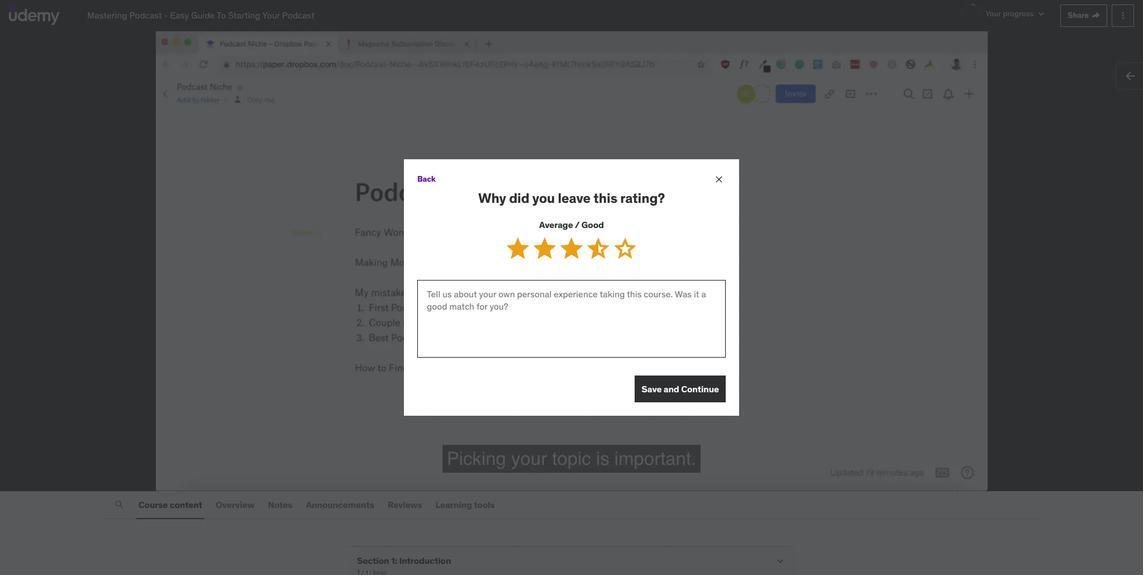 Task type: describe. For each thing, give the bounding box(es) containing it.
did
[[509, 189, 530, 207]]

medium image
[[1124, 69, 1138, 83]]

content
[[170, 499, 202, 510]]

announcements
[[306, 499, 374, 510]]

this
[[594, 189, 618, 207]]

why did you leave this rating? dialog
[[404, 159, 740, 416]]

search image
[[114, 499, 125, 510]]

course content button
[[136, 491, 205, 518]]

back button
[[418, 168, 436, 190]]

notes button
[[266, 491, 295, 518]]

save and continue button
[[635, 376, 726, 403]]

your
[[262, 10, 280, 21]]

continue
[[681, 383, 719, 395]]

rating?
[[621, 189, 665, 207]]

share
[[1068, 10, 1089, 20]]

reviews
[[388, 499, 422, 510]]

mastering podcast -  easy guide to starting your podcast
[[87, 10, 315, 21]]

save and continue
[[642, 383, 719, 395]]

and
[[664, 383, 680, 395]]

back
[[418, 174, 436, 184]]

starting
[[228, 10, 260, 21]]

guide
[[191, 10, 215, 21]]

reviews button
[[385, 491, 425, 518]]

you
[[533, 189, 555, 207]]

-
[[164, 10, 168, 21]]

1 podcast from the left
[[129, 10, 162, 21]]

why
[[478, 189, 506, 207]]

close modal image
[[714, 174, 725, 185]]

overview button
[[213, 491, 257, 518]]



Task type: locate. For each thing, give the bounding box(es) containing it.
podcast
[[129, 10, 162, 21], [282, 10, 315, 21]]

video player region
[[0, 31, 1144, 491]]

leave
[[558, 189, 591, 207]]

learning
[[436, 499, 472, 510]]

mastering
[[87, 10, 127, 21]]

small image
[[775, 556, 786, 567]]

overview
[[216, 499, 255, 510]]

/
[[575, 219, 580, 230]]

good
[[582, 219, 604, 230]]

back why did you leave this rating?
[[418, 174, 665, 207]]

udemy image
[[9, 6, 60, 25]]

xsmall image
[[1092, 11, 1101, 20]]

podcast left -
[[129, 10, 162, 21]]

tools
[[474, 499, 495, 510]]

podcast right the your
[[282, 10, 315, 21]]

to
[[217, 10, 226, 21]]

learning tools
[[436, 499, 495, 510]]

1 horizontal spatial podcast
[[282, 10, 315, 21]]

0 horizontal spatial podcast
[[129, 10, 162, 21]]

2 podcast from the left
[[282, 10, 315, 21]]

Tell us about your own personal experience taking this course. Was it a good match for you? text field
[[418, 280, 726, 358]]

average
[[539, 219, 573, 230]]

announcements button
[[304, 491, 377, 518]]

group
[[505, 235, 639, 262]]

course content
[[139, 499, 202, 510]]

mastering podcast -  easy guide to starting your podcast link
[[87, 9, 315, 22]]

average / good
[[539, 219, 604, 230]]

learning tools button
[[434, 491, 497, 518]]

save
[[642, 383, 662, 395]]

easy
[[170, 10, 189, 21]]

notes
[[268, 499, 293, 510]]

group inside why did you leave this rating? dialog
[[505, 235, 639, 262]]

course
[[139, 499, 168, 510]]

share button
[[1061, 4, 1108, 27]]



Task type: vqa. For each thing, say whether or not it's contained in the screenshot.
the top or
no



